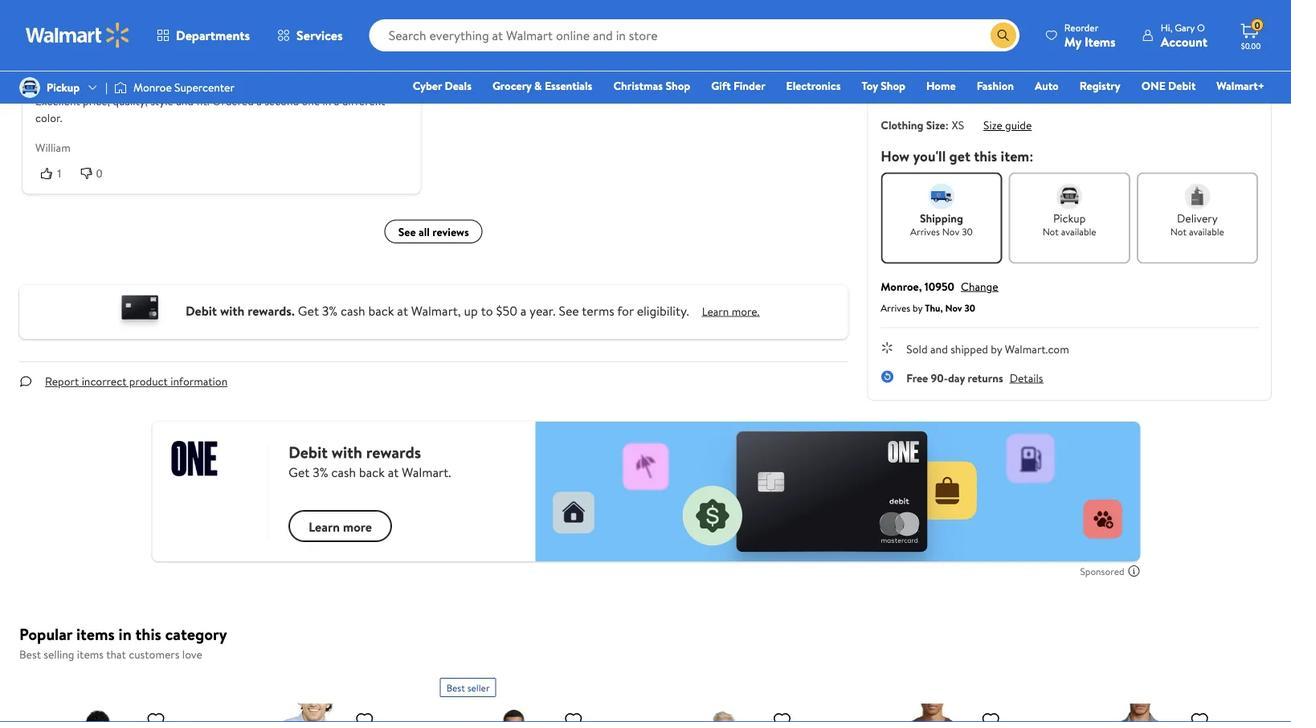 Task type: describe. For each thing, give the bounding box(es) containing it.
not for delivery
[[1171, 225, 1187, 239]]

cyber
[[413, 78, 442, 94]]

up
[[464, 302, 478, 319]]

Search search field
[[369, 19, 1020, 51]]

hi,
[[1161, 20, 1173, 34]]

0 horizontal spatial a
[[256, 93, 262, 109]]

to
[[481, 302, 493, 319]]

year.
[[530, 302, 556, 319]]

my
[[1065, 33, 1082, 50]]

monroe supercenter
[[133, 80, 234, 95]]

registry
[[1080, 78, 1121, 94]]

nov inside monroe, 10950 change arrives by thu, nov 30
[[945, 301, 962, 315]]

arrives inside shipping arrives nov 30
[[910, 225, 940, 239]]

category
[[165, 623, 227, 646]]

shop for christmas shop
[[666, 78, 690, 94]]

change
[[961, 278, 998, 294]]

0 vertical spatial see
[[398, 224, 416, 239]]

xs
[[952, 117, 964, 133]]

services button
[[264, 16, 356, 55]]

fashion link
[[970, 77, 1021, 94]]

1 horizontal spatial and
[[930, 341, 948, 357]]

thu,
[[925, 301, 943, 315]]

by inside monroe, 10950 change arrives by thu, nov 30
[[913, 301, 923, 315]]

day
[[948, 370, 965, 386]]

add to favorites list, george men's and big men's long sleeve oxford shirt, up to 3xl image
[[355, 710, 374, 722]]

size guide button
[[984, 117, 1032, 133]]

product
[[129, 374, 168, 389]]

report incorrect product information
[[45, 374, 228, 389]]

add to favorites list, george men's pique polo shirt with long sleeves, sizes s-3xl image
[[564, 710, 583, 722]]

best seller
[[446, 681, 490, 694]]

for
[[617, 302, 634, 319]]

verified purchase
[[90, 36, 164, 49]]

gift finder
[[711, 78, 765, 94]]

cyber deals link
[[406, 77, 479, 94]]

best inside popular items in this category best selling items that customers love
[[19, 647, 41, 662]]

george men's slim fit gingham dress shirt image
[[1066, 703, 1216, 722]]

registry link
[[1072, 77, 1128, 94]]

essentials
[[545, 78, 592, 94]]

toy
[[862, 78, 878, 94]]

reviews
[[432, 224, 469, 239]]

0 horizontal spatial :
[[908, 89, 911, 104]]

add to favorites list, george men's and big men's long sleeve thermal henley shirt image
[[981, 710, 1001, 722]]

 image for monroe supercenter
[[114, 80, 127, 96]]

add to favorites list, george men's poplin shirt with short sleeves, sizes s-3xl image
[[146, 710, 166, 722]]

one debit card  debit with rewards. get 3% cash back at walmart, up to $50 a year. see terms for eligibility. learn more. element
[[702, 303, 760, 320]]

add to favorites list, george men's long sleeve poplin button-up shirt image
[[773, 710, 792, 722]]

2 horizontal spatial 0
[[1255, 18, 1260, 32]]

finder
[[734, 78, 765, 94]]

search icon image
[[997, 29, 1010, 42]]

color
[[881, 89, 908, 104]]

popular items in this category best selling items that customers love
[[19, 623, 227, 662]]

plaid/brown
[[993, 89, 1052, 104]]

this for item:
[[974, 146, 997, 166]]

customers
[[129, 647, 180, 662]]

free 90-day returns details
[[907, 370, 1043, 386]]

get
[[949, 146, 971, 166]]

toy shop link
[[855, 77, 913, 94]]

learn more.
[[702, 303, 760, 319]]

1 vertical spatial debit
[[186, 302, 217, 319]]

seller
[[467, 681, 490, 694]]

in inside popular items in this category best selling items that customers love
[[119, 623, 132, 646]]

love
[[182, 647, 202, 662]]

pickup for pickup
[[47, 80, 80, 95]]

see all reviews
[[398, 224, 469, 239]]

monroe,
[[881, 278, 922, 294]]

intent image for delivery image
[[1185, 184, 1210, 209]]

see all reviews link
[[385, 220, 483, 243]]

10/10/2023
[[362, 37, 408, 50]]

walmart image
[[26, 22, 130, 48]]

departments
[[176, 27, 250, 44]]

&
[[534, 78, 542, 94]]

|
[[105, 80, 108, 95]]

electronics
[[786, 78, 841, 94]]

great value
[[35, 66, 99, 84]]

details
[[1010, 370, 1043, 386]]

1 vertical spatial see
[[559, 302, 579, 319]]

edit selections button
[[1188, 87, 1258, 103]]

reorder my items
[[1065, 20, 1116, 50]]

shop for toy shop
[[881, 78, 905, 94]]

1 vertical spatial by
[[991, 341, 1002, 357]]

0 vertical spatial items
[[76, 623, 115, 646]]

that
[[106, 647, 126, 662]]

arrives inside monroe, 10950 change arrives by thu, nov 30
[[881, 301, 911, 315]]

christmas shop link
[[606, 77, 698, 94]]

clothing size : xs
[[881, 117, 964, 133]]

pickup not available
[[1043, 210, 1097, 239]]

soot
[[968, 89, 991, 104]]

cash
[[341, 302, 365, 319]]

in inside "excellent price, quality, style and fit.  ordered a second one in a different color."
[[323, 93, 331, 109]]

departments button
[[143, 16, 264, 55]]

eligibility.
[[637, 302, 689, 319]]

get
[[298, 302, 319, 319]]

o
[[1197, 20, 1205, 34]]

size guide
[[984, 117, 1032, 133]]

great
[[35, 66, 67, 84]]

fashion
[[977, 78, 1014, 94]]

one debit link
[[1134, 77, 1203, 94]]

one debit card image
[[108, 292, 173, 333]]

style
[[150, 93, 173, 109]]

edit
[[1188, 87, 1207, 103]]

services
[[297, 27, 343, 44]]

product group
[[440, 671, 613, 722]]

 image for pickup
[[19, 77, 40, 98]]

account
[[1161, 33, 1208, 50]]

george men's and big men's long sleeve thermal henley shirt image
[[858, 703, 1007, 722]]

popular
[[19, 623, 72, 646]]

christmas shop
[[613, 78, 690, 94]]

change button
[[961, 278, 998, 294]]

1 button
[[35, 165, 75, 181]]



Task type: locate. For each thing, give the bounding box(es) containing it.
1 vertical spatial best
[[446, 681, 465, 694]]

1 horizontal spatial size
[[984, 117, 1003, 133]]

0 horizontal spatial pickup
[[47, 80, 80, 95]]

not inside delivery not available
[[1171, 225, 1187, 239]]

a
[[256, 93, 262, 109], [334, 93, 339, 109], [520, 302, 526, 319]]

2 shop from the left
[[881, 78, 905, 94]]

with
[[220, 302, 245, 319]]

0 for 1
[[96, 167, 103, 180]]

cyber deals
[[413, 78, 472, 94]]

best down popular
[[19, 647, 41, 662]]

0 horizontal spatial  image
[[19, 77, 40, 98]]

supercenter
[[174, 80, 234, 95]]

sponsored
[[1080, 564, 1124, 578]]

1 horizontal spatial by
[[991, 341, 1002, 357]]

george men's poplin shirt with short sleeves, sizes s-3xl image
[[22, 703, 172, 722]]

gary
[[1175, 20, 1195, 34]]

by right the shipped at the top right of the page
[[991, 341, 1002, 357]]

price,
[[83, 93, 110, 109]]

items
[[76, 623, 115, 646], [77, 647, 104, 662]]

30 inside shipping arrives nov 30
[[962, 225, 973, 239]]

toy shop
[[862, 78, 905, 94]]

0 button for 1
[[75, 165, 115, 181]]

available for pickup
[[1061, 225, 1097, 239]]

shipped
[[951, 341, 988, 357]]

walmart,
[[411, 302, 461, 319]]

1 horizontal spatial shop
[[881, 78, 905, 94]]

not inside pickup not available
[[1043, 225, 1059, 239]]

walmart.com
[[1005, 341, 1069, 357]]

0 horizontal spatial shop
[[666, 78, 690, 94]]

grocery & essentials link
[[485, 77, 600, 94]]

george men's and big men's long sleeve oxford shirt, up to 3xl image
[[231, 703, 381, 722]]

0 vertical spatial debit
[[1168, 78, 1196, 94]]

0 button for 3
[[493, 41, 533, 58]]

selling
[[44, 647, 74, 662]]

1 vertical spatial items
[[77, 647, 104, 662]]

1 horizontal spatial :
[[945, 117, 949, 133]]

0 button right 1
[[75, 165, 115, 181]]

 image up 'color.'
[[19, 77, 40, 98]]

size
[[926, 117, 945, 133], [984, 117, 1003, 133]]

debit left with
[[186, 302, 217, 319]]

nov down intent image for shipping
[[942, 225, 960, 239]]

pickup down the intent image for pickup
[[1053, 210, 1086, 226]]

available down intent image for delivery
[[1189, 225, 1224, 239]]

pickup inside pickup not available
[[1053, 210, 1086, 226]]

0 button right the 3
[[493, 41, 533, 58]]

0 horizontal spatial see
[[398, 224, 416, 239]]

best
[[19, 647, 41, 662], [446, 681, 465, 694]]

0 up $0.00 on the right of the page
[[1255, 18, 1260, 32]]

3 button
[[453, 41, 493, 58]]

auto
[[1035, 78, 1059, 94]]

1 horizontal spatial  image
[[114, 80, 127, 96]]

1 vertical spatial 0 button
[[75, 165, 115, 181]]

debit right one
[[1168, 78, 1196, 94]]

rewards.
[[248, 302, 295, 319]]

details button
[[1010, 370, 1043, 386]]

available
[[1061, 225, 1097, 239], [1189, 225, 1224, 239]]

black soot plaid/brown plaid
[[939, 89, 1078, 104]]

auto link
[[1028, 77, 1066, 94]]

0 for 3
[[514, 43, 520, 56]]

size left xs
[[926, 117, 945, 133]]

sold and shipped by walmart.com
[[907, 341, 1069, 357]]

arrives down monroe, at the top of the page
[[881, 301, 911, 315]]

items left the "that"
[[77, 647, 104, 662]]

0 up grocery
[[514, 43, 520, 56]]

: right toy shop
[[908, 89, 911, 104]]

home
[[926, 78, 956, 94]]

back
[[368, 302, 394, 319]]

1 shop from the left
[[666, 78, 690, 94]]

1 horizontal spatial see
[[559, 302, 579, 319]]

1 horizontal spatial pickup
[[1053, 210, 1086, 226]]

90-
[[931, 370, 948, 386]]

1 horizontal spatial in
[[323, 93, 331, 109]]

1 available from the left
[[1061, 225, 1097, 239]]

1 horizontal spatial best
[[446, 681, 465, 694]]

free
[[907, 370, 928, 386]]

shipping
[[920, 210, 963, 226]]

0 vertical spatial in
[[323, 93, 331, 109]]

shop right christmas
[[666, 78, 690, 94]]

delivery not available
[[1171, 210, 1224, 239]]

edit selections
[[1188, 87, 1258, 103]]

0 vertical spatial by
[[913, 301, 923, 315]]

items
[[1085, 33, 1116, 50]]

plaid
[[1055, 89, 1078, 104]]

0 horizontal spatial not
[[1043, 225, 1059, 239]]

0 horizontal spatial in
[[119, 623, 132, 646]]

arrives down intent image for shipping
[[910, 225, 940, 239]]

0 horizontal spatial size
[[926, 117, 945, 133]]

intent image for pickup image
[[1057, 184, 1082, 209]]

1 horizontal spatial a
[[334, 93, 339, 109]]

1 horizontal spatial available
[[1189, 225, 1224, 239]]

pickup for pickup not available
[[1053, 210, 1086, 226]]

 image right |
[[114, 80, 127, 96]]

how you'll get this item:
[[881, 146, 1034, 166]]

1 vertical spatial arrives
[[881, 301, 911, 315]]

1 horizontal spatial debit
[[1168, 78, 1196, 94]]

2 not from the left
[[1171, 225, 1187, 239]]

$0.00
[[1241, 40, 1261, 51]]

debit
[[1168, 78, 1196, 94], [186, 302, 217, 319]]

1 not from the left
[[1043, 225, 1059, 239]]

in up the "that"
[[119, 623, 132, 646]]

0 vertical spatial and
[[176, 93, 194, 109]]

items up the "that"
[[76, 623, 115, 646]]

1 vertical spatial pickup
[[1053, 210, 1086, 226]]

and right sold
[[930, 341, 948, 357]]

30 down change
[[965, 301, 976, 315]]

intent image for shipping image
[[929, 184, 955, 209]]

this for category
[[135, 623, 161, 646]]

0 vertical spatial nov
[[942, 225, 960, 239]]

how
[[881, 146, 910, 166]]

see left all
[[398, 224, 416, 239]]

1 vertical spatial 30
[[965, 301, 976, 315]]

0 horizontal spatial this
[[135, 623, 161, 646]]

1 vertical spatial :
[[945, 117, 949, 133]]

 image
[[19, 77, 40, 98], [114, 80, 127, 96]]

0 horizontal spatial best
[[19, 647, 41, 662]]

nov inside shipping arrives nov 30
[[942, 225, 960, 239]]

nov right thu,
[[945, 301, 962, 315]]

second
[[264, 93, 299, 109]]

nov
[[942, 225, 960, 239], [945, 301, 962, 315]]

and
[[176, 93, 194, 109], [930, 341, 948, 357]]

0 horizontal spatial 0
[[96, 167, 103, 180]]

item:
[[1001, 146, 1034, 166]]

shop right toy on the right top
[[881, 78, 905, 94]]

pickup up 'color.'
[[47, 80, 80, 95]]

in right one
[[323, 93, 331, 109]]

and inside "excellent price, quality, style and fit.  ordered a second one in a different color."
[[176, 93, 194, 109]]

2 vertical spatial 0
[[96, 167, 103, 180]]

cyber monday deals image
[[881, 43, 1258, 79]]

this up "customers"
[[135, 623, 161, 646]]

2 available from the left
[[1189, 225, 1224, 239]]

1 size from the left
[[926, 117, 945, 133]]

in
[[323, 93, 331, 109], [119, 623, 132, 646]]

0 vertical spatial :
[[908, 89, 911, 104]]

by
[[913, 301, 923, 315], [991, 341, 1002, 357]]

Walmart Site-Wide search field
[[369, 19, 1020, 51]]

1 horizontal spatial not
[[1171, 225, 1187, 239]]

one
[[302, 93, 320, 109]]

0 vertical spatial best
[[19, 647, 41, 662]]

0 vertical spatial 30
[[962, 225, 973, 239]]

gift
[[711, 78, 731, 94]]

arrives
[[910, 225, 940, 239], [881, 301, 911, 315]]

not down the intent image for pickup
[[1043, 225, 1059, 239]]

ad disclaimer and feedback for marqueedisplayad image
[[1128, 565, 1141, 578]]

a right $50
[[520, 302, 526, 319]]

1 horizontal spatial 0 button
[[493, 41, 533, 58]]

1 vertical spatial 0
[[514, 43, 520, 56]]

monroe, 10950 change arrives by thu, nov 30
[[881, 278, 998, 315]]

george men's long sleeve poplin button-up shirt image
[[649, 703, 798, 722]]

one debit
[[1142, 78, 1196, 94]]

this right get
[[974, 146, 997, 166]]

available down the intent image for pickup
[[1061, 225, 1097, 239]]

1 horizontal spatial this
[[974, 146, 997, 166]]

see
[[398, 224, 416, 239], [559, 302, 579, 319]]

2 horizontal spatial a
[[520, 302, 526, 319]]

this inside popular items in this category best selling items that customers love
[[135, 623, 161, 646]]

0 horizontal spatial and
[[176, 93, 194, 109]]

by left thu,
[[913, 301, 923, 315]]

quality,
[[113, 93, 148, 109]]

debit with rewards. get 3% cash back at walmart, up to $50 a year. see terms for eligibility.
[[186, 302, 689, 319]]

add to favorites list, george men's slim fit gingham dress shirt image
[[1190, 710, 1209, 722]]

1 vertical spatial this
[[135, 623, 161, 646]]

report
[[45, 374, 79, 389]]

verified
[[90, 36, 123, 49]]

a right one
[[334, 93, 339, 109]]

1 vertical spatial nov
[[945, 301, 962, 315]]

deals
[[445, 78, 472, 94]]

0 right 1
[[96, 167, 103, 180]]

size left guide
[[984, 117, 1003, 133]]

william
[[35, 139, 71, 155]]

not for pickup
[[1043, 225, 1059, 239]]

not down intent image for delivery
[[1171, 225, 1187, 239]]

0 horizontal spatial available
[[1061, 225, 1097, 239]]

3%
[[322, 302, 338, 319]]

30 up change
[[962, 225, 973, 239]]

0 horizontal spatial by
[[913, 301, 923, 315]]

george men's pique polo shirt with long sleeves, sizes s-3xl image
[[440, 703, 589, 722]]

emtexas
[[453, 16, 494, 31]]

0 vertical spatial arrives
[[910, 225, 940, 239]]

available for delivery
[[1189, 225, 1224, 239]]

one
[[1142, 78, 1166, 94]]

and left fit.
[[176, 93, 194, 109]]

black
[[939, 89, 965, 104]]

best left seller on the bottom left
[[446, 681, 465, 694]]

30 inside monroe, 10950 change arrives by thu, nov 30
[[965, 301, 976, 315]]

color.
[[35, 110, 62, 126]]

1 horizontal spatial 0
[[514, 43, 520, 56]]

shipping arrives nov 30
[[910, 210, 973, 239]]

electronics link
[[779, 77, 848, 94]]

see right 'year.'
[[559, 302, 579, 319]]

0 horizontal spatial 0 button
[[75, 165, 115, 181]]

best inside the product group
[[446, 681, 465, 694]]

0 vertical spatial 0
[[1255, 18, 1260, 32]]

sold
[[907, 341, 928, 357]]

1 vertical spatial and
[[930, 341, 948, 357]]

: left xs
[[945, 117, 949, 133]]

1 vertical spatial in
[[119, 623, 132, 646]]

0 vertical spatial 0 button
[[493, 41, 533, 58]]

2 size from the left
[[984, 117, 1003, 133]]

at
[[397, 302, 408, 319]]

excellent
[[35, 93, 80, 109]]

1
[[56, 167, 63, 180]]

available inside pickup not available
[[1061, 225, 1097, 239]]

a left the second
[[256, 93, 262, 109]]

home link
[[919, 77, 963, 94]]

available inside delivery not available
[[1189, 225, 1224, 239]]

0 horizontal spatial debit
[[186, 302, 217, 319]]

0 vertical spatial pickup
[[47, 80, 80, 95]]

0 vertical spatial this
[[974, 146, 997, 166]]



Task type: vqa. For each thing, say whether or not it's contained in the screenshot.


